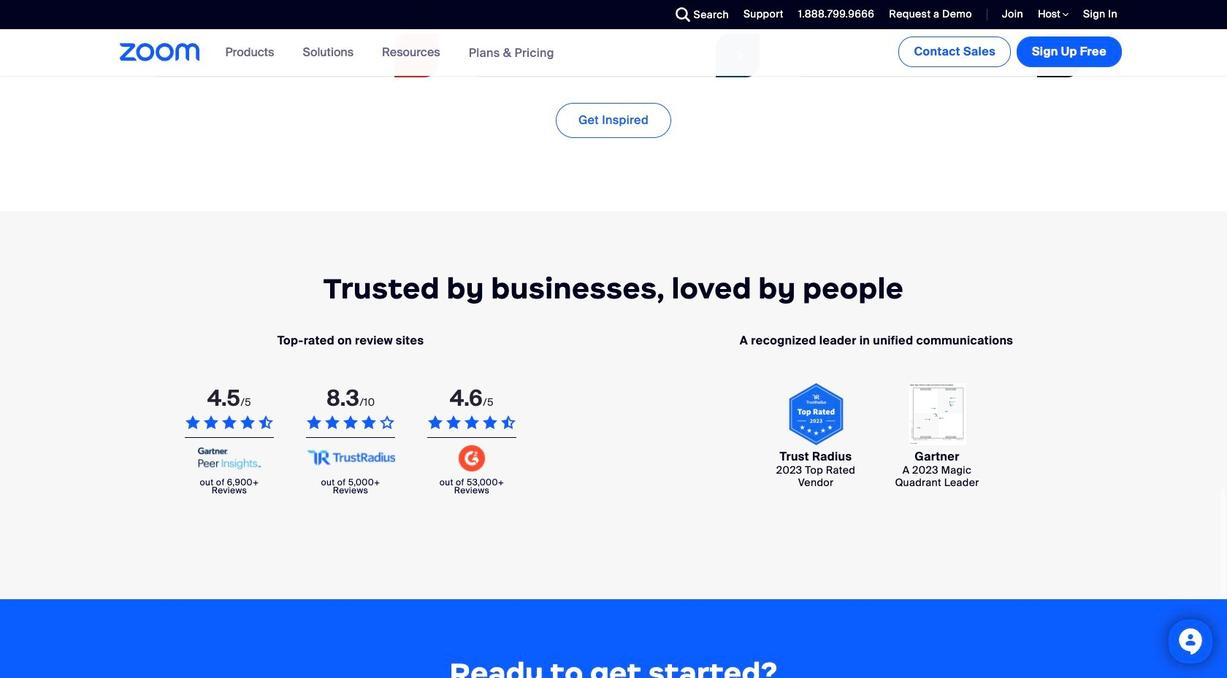 Task type: locate. For each thing, give the bounding box(es) containing it.
1 4.5 stars image from the left
[[186, 416, 273, 430]]

1 horizontal spatial 4.5 stars image
[[428, 416, 516, 430]]

gartner peet insights logo image
[[185, 446, 274, 472]]

product information navigation
[[214, 29, 565, 77]]

2 4.5 stars image from the left
[[428, 416, 516, 430]]

4.5 stars image up "gartner peet insights logo"
[[186, 416, 273, 430]]

4.5 stars image
[[186, 416, 273, 430], [428, 416, 516, 430]]

zoom logo image
[[120, 43, 200, 61]]

0 horizontal spatial 4.5 stars image
[[186, 416, 273, 430]]

meetings navigation
[[896, 29, 1125, 70]]

banner
[[102, 29, 1125, 77]]

4.5 stars image up g2 logo
[[428, 416, 516, 430]]



Task type: describe. For each thing, give the bounding box(es) containing it.
g2 logo image
[[427, 446, 516, 472]]

trust radius logo image
[[306, 446, 395, 472]]

4.5 stars image for g2 logo
[[428, 416, 516, 430]]

gartner image
[[906, 384, 968, 446]]

4 stars image
[[307, 416, 394, 430]]

trust radius image
[[785, 384, 847, 446]]

4.5 stars image for "gartner peet insights logo"
[[186, 416, 273, 430]]



Task type: vqa. For each thing, say whether or not it's contained in the screenshot.
G2 logo
yes



